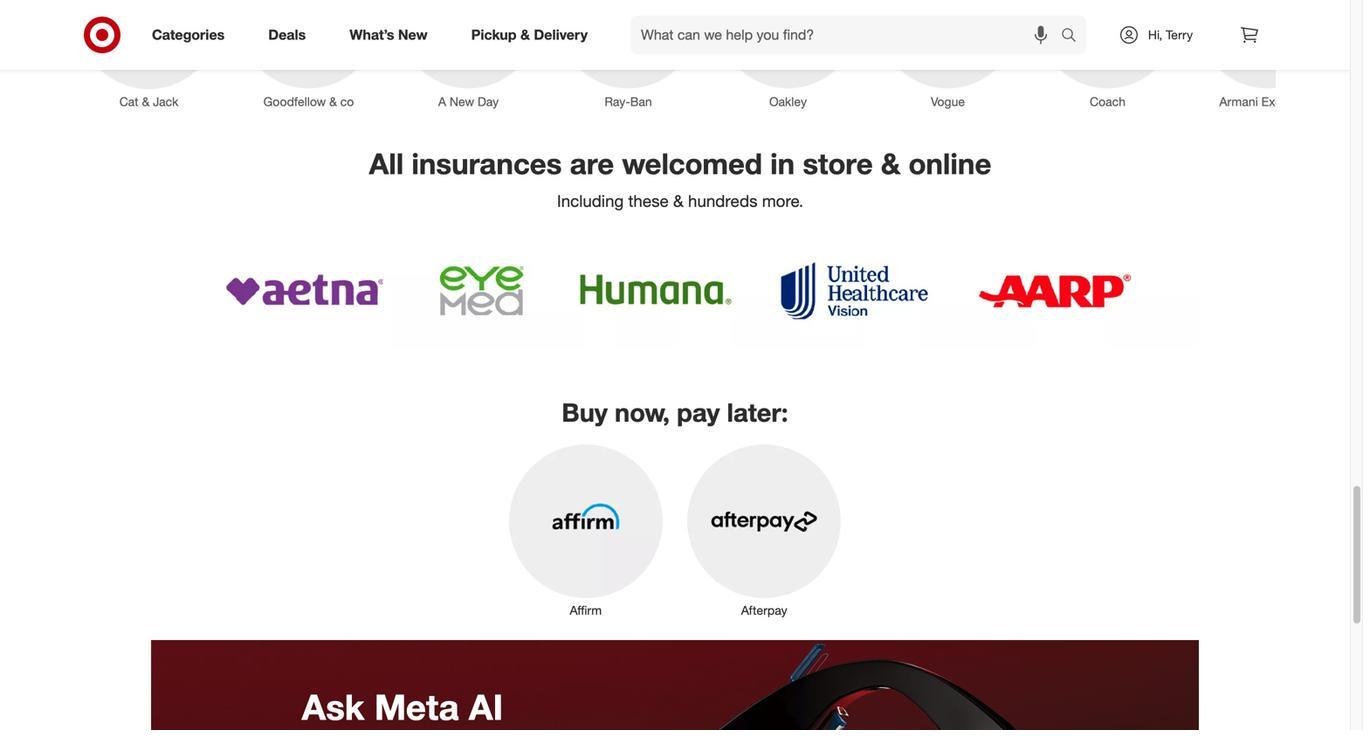 Task type: locate. For each thing, give the bounding box(es) containing it.
afterpay link
[[675, 441, 854, 619]]

all insurances are welcomed in store & online
[[369, 146, 992, 181]]

more.
[[762, 191, 804, 211]]

& right these
[[674, 191, 684, 211]]

&
[[521, 26, 530, 43], [142, 94, 150, 109], [329, 94, 337, 109], [881, 146, 901, 181], [674, 191, 684, 211]]

afterpay
[[741, 603, 788, 618]]

armani
[[1220, 94, 1259, 109]]

0 vertical spatial new
[[398, 26, 428, 43]]

ray-ban
[[605, 94, 652, 109]]

cat & jack link
[[78, 0, 220, 111]]

& for cat
[[142, 94, 150, 109]]

a new day link
[[397, 0, 540, 111]]

new for a
[[450, 94, 474, 109]]

ray-ban stories. rayban and meta logo image
[[151, 640, 1199, 730]]

pickup & delivery
[[471, 26, 588, 43]]

new right a
[[450, 94, 474, 109]]

& left co
[[329, 94, 337, 109]]

welcomed
[[622, 146, 763, 181]]

goodfellow & co image
[[238, 0, 380, 90]]

oakley
[[770, 94, 807, 109]]

ray-ban link
[[557, 0, 700, 111]]

& for goodfellow
[[329, 94, 337, 109]]

goodfellow & co
[[264, 94, 354, 109]]

pickup & delivery link
[[457, 16, 610, 54]]

ray-
[[605, 94, 631, 109]]

in
[[771, 146, 795, 181]]

new
[[398, 26, 428, 43], [450, 94, 474, 109]]

coach
[[1090, 94, 1126, 109]]

oakley image
[[717, 0, 860, 90]]

& right pickup
[[521, 26, 530, 43]]

search
[[1054, 28, 1096, 45]]

buy
[[562, 397, 608, 428]]

these
[[629, 191, 669, 211]]

what's new link
[[335, 16, 450, 54]]

a new day
[[438, 94, 499, 109]]

vogue
[[931, 94, 965, 109]]

including
[[557, 191, 624, 211]]

what's
[[350, 26, 394, 43]]

a new day image
[[397, 0, 540, 90]]

terry
[[1166, 27, 1193, 42]]

hi,
[[1149, 27, 1163, 42]]

new right what's on the left of the page
[[398, 26, 428, 43]]

& right cat
[[142, 94, 150, 109]]

0 horizontal spatial new
[[398, 26, 428, 43]]

cat & jack
[[119, 94, 178, 109]]

1 vertical spatial new
[[450, 94, 474, 109]]

deals link
[[254, 16, 328, 54]]

pickup
[[471, 26, 517, 43]]

1 horizontal spatial new
[[450, 94, 474, 109]]

day
[[478, 94, 499, 109]]

goodfellow & co link
[[238, 0, 380, 111]]

co
[[341, 94, 354, 109]]



Task type: vqa. For each thing, say whether or not it's contained in the screenshot.
&
yes



Task type: describe. For each thing, give the bounding box(es) containing it.
later:
[[727, 397, 789, 428]]

cat & jack image
[[78, 0, 220, 90]]

armani exchange
[[1220, 94, 1316, 109]]

what's new
[[350, 26, 428, 43]]

cat
[[119, 94, 139, 109]]

ai
[[469, 686, 503, 729]]

now,
[[615, 397, 670, 428]]

buy now, pay later:
[[562, 397, 789, 428]]

vogue image
[[877, 0, 1020, 90]]

delivery
[[534, 26, 588, 43]]

oakley link
[[717, 0, 860, 111]]

search button
[[1054, 16, 1096, 58]]

new for what's
[[398, 26, 428, 43]]

categories
[[152, 26, 225, 43]]

categories link
[[137, 16, 247, 54]]

meta
[[375, 686, 459, 729]]

are
[[570, 146, 614, 181]]

insurances
[[412, 146, 562, 181]]

pay
[[677, 397, 720, 428]]

hi, terry
[[1149, 27, 1193, 42]]

coach image
[[1037, 0, 1179, 90]]

armani exchange link
[[1197, 0, 1339, 111]]

deals
[[268, 26, 306, 43]]

affirm link
[[497, 441, 675, 619]]

including these & hundreds more.
[[557, 191, 804, 211]]

exchange
[[1262, 94, 1316, 109]]

hundreds
[[688, 191, 758, 211]]

& for pickup
[[521, 26, 530, 43]]

ban
[[631, 94, 652, 109]]

What can we help you find? suggestions appear below search field
[[631, 16, 1066, 54]]

store
[[803, 146, 873, 181]]

a
[[438, 94, 446, 109]]

& right "store"
[[881, 146, 901, 181]]

coach link
[[1037, 0, 1179, 111]]

armani exchange image
[[1197, 0, 1339, 90]]

online
[[909, 146, 992, 181]]

goodfellow
[[264, 94, 326, 109]]

ask
[[302, 686, 365, 729]]

jack
[[153, 94, 178, 109]]

vogue link
[[877, 0, 1020, 111]]

affirm
[[570, 603, 602, 618]]

ask meta ai link
[[141, 640, 1199, 730]]

all
[[369, 146, 404, 181]]

ray ban image
[[557, 0, 700, 90]]

ask meta ai
[[302, 686, 503, 729]]



